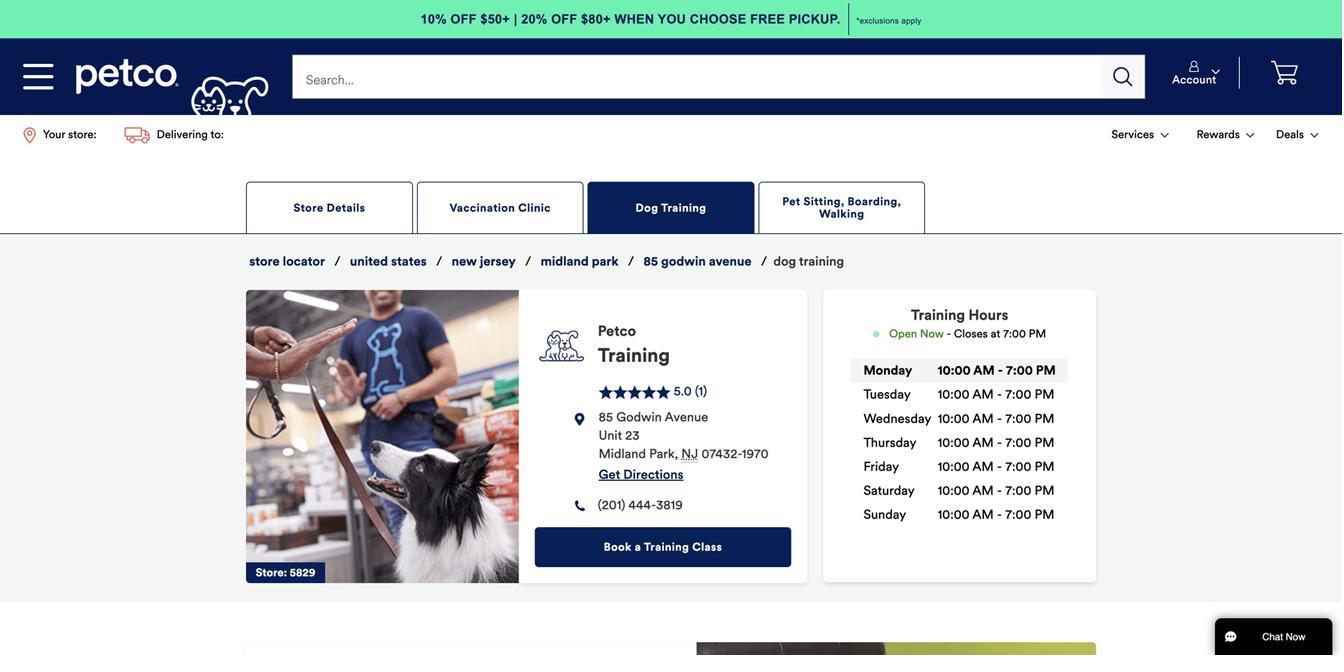 Task type: describe. For each thing, give the bounding box(es) containing it.
to element for sunday
[[994, 507, 1006, 523]]

carat down icon 13 image for second carat down icon 13 popup button from the right
[[1161, 133, 1169, 138]]

pm for saturday
[[1035, 483, 1055, 499]]

store details link
[[246, 182, 413, 234]]

444-
[[629, 498, 656, 513]]

midland
[[541, 254, 589, 270]]

locator
[[283, 254, 325, 270]]

85 godwin avenue link
[[641, 251, 755, 273]]

10:00 am - 7:00 pm for friday
[[938, 459, 1055, 475]]

godwin
[[661, 254, 706, 270]]

vaccination clinic link
[[417, 182, 584, 234]]

5.0 ( 1 )
[[674, 384, 707, 399]]

1
[[699, 384, 703, 399]]

wednesday
[[864, 411, 932, 427]]

10:00 am - 7:00 pm for thursday
[[938, 435, 1055, 451]]

1 off from the left
[[451, 12, 477, 26]]

new
[[452, 254, 477, 270]]

friday
[[864, 459, 900, 475]]

wednesday 10:00 am - 7:00 pm
[[864, 411, 1055, 427]]

carat down icon 13 image for first carat down icon 13 popup button from right
[[1247, 133, 1255, 138]]

am for thursday
[[973, 435, 994, 451]]

10%
[[421, 12, 447, 26]]

now
[[920, 327, 944, 341]]

- inside the training hours open now - closes at 7:00 pm
[[947, 327, 952, 341]]

details
[[327, 201, 366, 215]]

get
[[599, 467, 621, 483]]

1 carat down icon 13 button from the left
[[1103, 117, 1178, 153]]

10:00 for sunday
[[938, 507, 970, 523]]

states
[[391, 254, 427, 270]]

- for friday
[[998, 459, 1003, 475]]

85 godwin avenue
[[644, 254, 752, 270]]

20%
[[522, 12, 548, 26]]

class
[[693, 540, 723, 554]]

dog training
[[774, 254, 845, 270]]

(201)
[[598, 498, 626, 513]]

7:00 for friday
[[1006, 459, 1032, 475]]

nj
[[682, 446, 699, 462]]

1970
[[742, 446, 769, 462]]

united states link
[[347, 251, 430, 273]]

)
[[703, 384, 707, 399]]

closes
[[954, 327, 988, 341]]

pet
[[783, 194, 801, 208]]

$80+
[[581, 12, 611, 26]]

7:00 inside the training hours open now - closes at 7:00 pm
[[1004, 327, 1027, 341]]

directions
[[624, 467, 684, 483]]

10:00 for tuesday
[[938, 387, 970, 403]]

sitting,
[[804, 194, 845, 208]]

training
[[799, 254, 845, 270]]

store locator
[[249, 254, 325, 270]]

jersey
[[480, 254, 516, 270]]

85 godwin avenue unit 23 midland park , nj 07432-1970 get directions
[[599, 410, 769, 483]]

training hours open now - closes at 7:00 pm
[[890, 307, 1047, 341]]

7:00 for thursday
[[1006, 435, 1032, 451]]

vaccination clinic
[[450, 201, 551, 215]]

Search search field
[[292, 54, 1102, 99]]

midland park
[[541, 254, 619, 270]]

store:
[[256, 566, 287, 580]]

10:00 for thursday
[[938, 435, 970, 451]]

hours
[[969, 307, 1009, 324]]

- for saturday
[[998, 483, 1003, 499]]

book
[[604, 540, 632, 554]]

to element for monday
[[995, 363, 1007, 379]]

avenue
[[709, 254, 752, 270]]

10:00 for friday
[[938, 459, 970, 475]]

united
[[350, 254, 388, 270]]

- for sunday
[[998, 507, 1003, 523]]

to element for friday
[[994, 459, 1006, 475]]

boarding,
[[848, 194, 902, 208]]

you
[[658, 12, 686, 26]]

10% off $50+ | 20% off $80+ when you choose free pickup.
[[421, 12, 841, 26]]

park
[[592, 254, 619, 270]]

to element for tuesday
[[994, 387, 1006, 403]]

85 for 85 godwin avenue unit 23 midland park , nj 07432-1970 get directions
[[599, 410, 613, 425]]

*exclusions apply
[[857, 16, 922, 25]]

store details
[[294, 201, 366, 215]]

pm for sunday
[[1035, 507, 1055, 523]]

1 list from the left
[[13, 115, 270, 154]]

pet sitting, boarding, walking link
[[759, 182, 926, 234]]

to element for thursday
[[994, 435, 1006, 451]]

5.0
[[674, 384, 692, 399]]

07432-
[[702, 446, 742, 462]]

clinic
[[519, 201, 551, 215]]

7:00 for sunday
[[1006, 507, 1032, 523]]

book a training class link
[[535, 527, 792, 567]]

training right a
[[644, 540, 690, 554]]

thursday
[[864, 435, 917, 451]]

park
[[650, 446, 675, 462]]



Task type: vqa. For each thing, say whether or not it's contained in the screenshot.
store locator 'link'
yes



Task type: locate. For each thing, give the bounding box(es) containing it.
dog training
[[636, 201, 707, 215]]

petco midland park dog training image
[[246, 290, 519, 583]]

pet sitting, boarding, walking
[[783, 194, 902, 221]]

new jersey element
[[682, 446, 699, 463]]

dog
[[636, 201, 659, 215]]

carat down icon 13 button inside list
[[1267, 117, 1328, 153]]

10:00 am - 7:00 pm for sunday
[[938, 507, 1055, 523]]

book a training class
[[604, 540, 723, 554]]

avenue
[[665, 410, 709, 425]]

0 horizontal spatial carat down icon 13 button
[[1103, 117, 1178, 153]]

(201) 444-3819
[[598, 498, 683, 513]]

tuesday
[[864, 387, 911, 403]]

vaccination
[[450, 201, 515, 215]]

10:00 am - 7:00 pm for tuesday
[[938, 387, 1055, 403]]

store
[[249, 254, 280, 270]]

training
[[661, 201, 707, 215], [911, 307, 966, 324], [598, 344, 670, 367], [644, 540, 690, 554]]

(
[[695, 384, 699, 399]]

$50+
[[481, 12, 510, 26]]

10:00 am - 7:00 pm
[[938, 363, 1056, 379], [938, 387, 1055, 403], [938, 435, 1055, 451], [938, 459, 1055, 475], [938, 483, 1055, 499], [938, 507, 1055, 523]]

off
[[451, 12, 477, 26], [551, 12, 578, 26]]

to element
[[995, 363, 1007, 379], [994, 387, 1006, 403], [994, 411, 1006, 427], [994, 435, 1006, 451], [994, 459, 1006, 475], [994, 483, 1006, 499], [994, 507, 1006, 523]]

5 10:00 from the top
[[938, 459, 970, 475]]

pickup.
[[789, 12, 841, 26]]

petco dog & cat logo image
[[535, 330, 589, 363]]

0 horizontal spatial carat down icon 13 button
[[1157, 57, 1233, 89]]

carat down icon 13 button
[[1157, 57, 1233, 89], [1267, 117, 1328, 153]]

3 10:00 am - 7:00 pm from the top
[[938, 435, 1055, 451]]

am for tuesday
[[973, 387, 994, 403]]

7:00
[[1004, 327, 1027, 341], [1007, 363, 1033, 379], [1006, 387, 1032, 403], [1006, 411, 1032, 427], [1006, 435, 1032, 451], [1006, 459, 1032, 475], [1006, 483, 1032, 499], [1006, 507, 1032, 523]]

pm for thursday
[[1035, 435, 1055, 451]]

store
[[294, 201, 324, 215]]

4 10:00 from the top
[[938, 435, 970, 451]]

1 horizontal spatial carat down icon 13 button
[[1267, 117, 1328, 153]]

,
[[675, 446, 679, 462]]

am for sunday
[[973, 507, 994, 523]]

am for saturday
[[973, 483, 994, 499]]

godwin
[[617, 410, 662, 425]]

2 carat down icon 13 button from the left
[[1182, 117, 1264, 153]]

petco training
[[598, 323, 670, 367]]

walking
[[820, 207, 865, 221]]

pm for monday
[[1036, 363, 1056, 379]]

sunday
[[864, 507, 907, 523]]

am for friday
[[973, 459, 994, 475]]

10:00 for saturday
[[938, 483, 970, 499]]

23
[[626, 428, 640, 444]]

training down petco
[[598, 344, 670, 367]]

new jersey link
[[449, 251, 519, 273]]

unit
[[599, 428, 622, 444]]

7:00 for saturday
[[1006, 483, 1032, 499]]

to element for saturday
[[994, 483, 1006, 499]]

85
[[644, 254, 658, 270], [599, 410, 613, 425]]

7:00 for monday
[[1007, 363, 1033, 379]]

1 vertical spatial 85
[[599, 410, 613, 425]]

1 horizontal spatial carat down icon 13 button
[[1182, 117, 1264, 153]]

6 10:00 am - 7:00 pm from the top
[[938, 507, 1055, 523]]

pm inside the training hours open now - closes at 7:00 pm
[[1029, 327, 1047, 341]]

3819
[[656, 498, 683, 513]]

carat down icon 13 button
[[1103, 117, 1178, 153], [1182, 117, 1264, 153]]

1 10:00 from the top
[[938, 363, 971, 379]]

free
[[751, 12, 786, 26]]

store: 5829
[[256, 566, 316, 580]]

new jersey
[[452, 254, 516, 270]]

2 10:00 am - 7:00 pm from the top
[[938, 387, 1055, 403]]

off right 20%
[[551, 12, 578, 26]]

4 10:00 am - 7:00 pm from the top
[[938, 459, 1055, 475]]

1 horizontal spatial 85
[[644, 254, 658, 270]]

3 10:00 from the top
[[938, 411, 970, 427]]

- for tuesday
[[998, 387, 1003, 403]]

am for monday
[[974, 363, 995, 379]]

85 up the unit
[[599, 410, 613, 425]]

pm
[[1029, 327, 1047, 341], [1036, 363, 1056, 379], [1035, 387, 1055, 403], [1035, 411, 1055, 427], [1035, 435, 1055, 451], [1035, 459, 1055, 475], [1035, 483, 1055, 499], [1035, 507, 1055, 523]]

saturday
[[864, 483, 915, 499]]

7 10:00 from the top
[[938, 507, 970, 523]]

carat down icon 13 image for carat down icon 13 dropdown button inside list
[[1311, 133, 1319, 138]]

training inside the training hours open now - closes at 7:00 pm
[[911, 307, 966, 324]]

midland park link
[[538, 251, 622, 273]]

apply
[[902, 16, 922, 25]]

monday
[[864, 363, 913, 379]]

dog
[[774, 254, 797, 270]]

0 vertical spatial carat down icon 13 button
[[1157, 57, 1233, 89]]

list
[[13, 115, 270, 154], [1101, 115, 1330, 154]]

85 inside 85 godwin avenue unit 23 midland park , nj 07432-1970 get directions
[[599, 410, 613, 425]]

choose
[[690, 12, 747, 26]]

training right 'dog' in the top left of the page
[[661, 201, 707, 215]]

85 left godwin
[[644, 254, 658, 270]]

2 10:00 from the top
[[938, 387, 970, 403]]

am
[[974, 363, 995, 379], [973, 387, 994, 403], [973, 411, 994, 427], [973, 435, 994, 451], [973, 459, 994, 475], [973, 483, 994, 499], [973, 507, 994, 523]]

1 horizontal spatial list
[[1101, 115, 1330, 154]]

6 10:00 from the top
[[938, 483, 970, 499]]

|
[[514, 12, 518, 26]]

0 vertical spatial 85
[[644, 254, 658, 270]]

1 horizontal spatial off
[[551, 12, 578, 26]]

united states
[[350, 254, 427, 270]]

training up now
[[911, 307, 966, 324]]

a
[[635, 540, 642, 554]]

2 list from the left
[[1101, 115, 1330, 154]]

5 10:00 am - 7:00 pm from the top
[[938, 483, 1055, 499]]

10:00 am - 7:00 pm for saturday
[[938, 483, 1055, 499]]

10:00 for monday
[[938, 363, 971, 379]]

0 horizontal spatial list
[[13, 115, 270, 154]]

- for thursday
[[998, 435, 1003, 451]]

0 horizontal spatial 85
[[599, 410, 613, 425]]

midland
[[599, 446, 646, 462]]

open
[[890, 327, 918, 341]]

85 for 85 godwin avenue
[[644, 254, 658, 270]]

7:00 for tuesday
[[1006, 387, 1032, 403]]

when
[[615, 12, 655, 26]]

0 horizontal spatial off
[[451, 12, 477, 26]]

at
[[991, 327, 1001, 341]]

store locator link
[[246, 251, 328, 273]]

2 off from the left
[[551, 12, 578, 26]]

1 10:00 am - 7:00 pm from the top
[[938, 363, 1056, 379]]

1 vertical spatial carat down icon 13 button
[[1267, 117, 1328, 153]]

- for monday
[[998, 363, 1004, 379]]

off right 10%
[[451, 12, 477, 26]]

petco
[[598, 323, 636, 340]]

10:00 am - 7:00 pm for monday
[[938, 363, 1056, 379]]

pm for tuesday
[[1035, 387, 1055, 403]]

pm for friday
[[1035, 459, 1055, 475]]

*exclusions
[[857, 16, 899, 25]]

-
[[947, 327, 952, 341], [998, 363, 1004, 379], [998, 387, 1003, 403], [998, 411, 1003, 427], [998, 435, 1003, 451], [998, 459, 1003, 475], [998, 483, 1003, 499], [998, 507, 1003, 523]]

carat down icon 13 image
[[1212, 70, 1221, 74], [1161, 133, 1169, 138], [1247, 133, 1255, 138], [1311, 133, 1319, 138]]

search image
[[1114, 67, 1133, 86]]

get directions link
[[599, 467, 684, 483]]

5829
[[290, 566, 316, 580]]

10:00
[[938, 363, 971, 379], [938, 387, 970, 403], [938, 411, 970, 427], [938, 435, 970, 451], [938, 459, 970, 475], [938, 483, 970, 499], [938, 507, 970, 523]]



